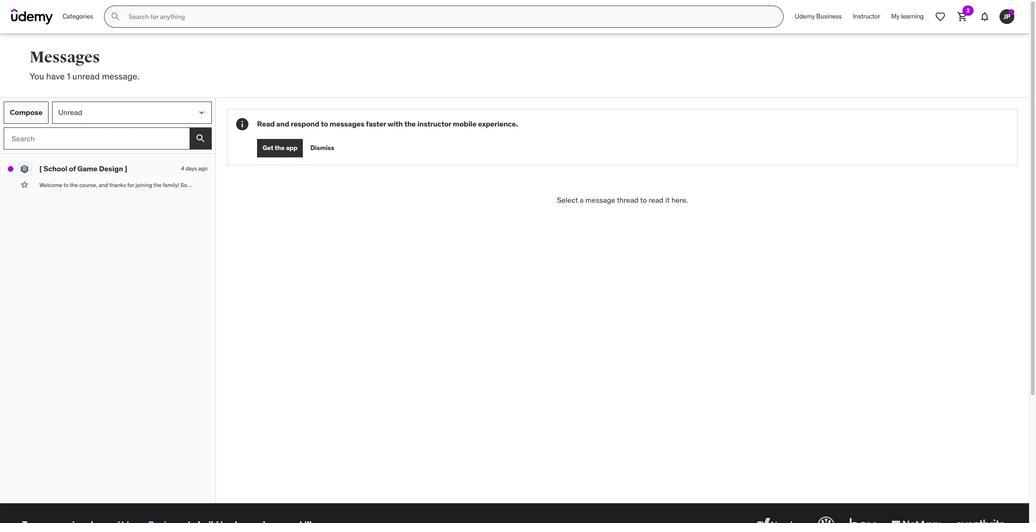 Task type: vqa. For each thing, say whether or not it's contained in the screenshot.
10th small icon
no



Task type: describe. For each thing, give the bounding box(es) containing it.
respond
[[291, 119, 319, 129]]

1 horizontal spatial it
[[665, 195, 670, 205]]

the left way, at top right
[[702, 182, 710, 189]]

experience.
[[478, 119, 518, 129]]

app
[[286, 144, 297, 152]]

get the app
[[263, 144, 297, 152]]

0 vertical spatial it
[[262, 182, 265, 189]]

notifications image
[[979, 11, 990, 22]]

udemy
[[795, 12, 815, 20]]

the right get
[[275, 144, 285, 152]]

business
[[816, 12, 842, 20]]

udemy image
[[11, 9, 53, 25]]

4
[[181, 165, 184, 172]]

4 days ago
[[181, 165, 208, 172]]

game
[[77, 164, 97, 173]]

course,
[[79, 182, 97, 189]]

your
[[567, 182, 578, 189]]

share
[[539, 182, 553, 189]]

Search for anything text field
[[127, 9, 772, 25]]

read
[[257, 119, 275, 129]]

to right respond
[[321, 119, 328, 129]]

[
[[39, 164, 42, 173]]

jp link
[[996, 6, 1018, 28]]

read
[[649, 195, 664, 205]]

read and respond to messages faster with the instructor mobile experience.
[[257, 119, 518, 129]]

my learning link
[[886, 6, 929, 28]]

2
[[967, 7, 970, 14]]

]
[[125, 164, 127, 173]]

unread
[[72, 71, 100, 82]]

soon
[[180, 182, 193, 189]]

help,
[[778, 182, 790, 189]]

select a message thread to read it here.
[[557, 195, 688, 205]]

[ school of game design ] button
[[39, 164, 177, 173]]

dismiss button
[[310, 139, 334, 157]]

1
[[67, 71, 70, 82]]

faster
[[366, 119, 386, 129]]

[ school of game design ]
[[39, 164, 127, 173]]

1 horizontal spatial of
[[561, 182, 566, 189]]

messages you have 1 unread message.
[[30, 48, 139, 82]]

family!
[[163, 182, 179, 189]]

if
[[624, 182, 627, 189]]

hello!
[[842, 182, 856, 189]]

all
[[554, 182, 560, 189]]

to right the is
[[272, 182, 277, 189]]

joining
[[135, 182, 152, 189]]

volkswagen image
[[816, 515, 836, 524]]

us.
[[604, 182, 612, 189]]

say
[[833, 182, 841, 189]]

you'll
[[195, 182, 207, 189]]

1 you from the left
[[477, 182, 486, 189]]

wait
[[436, 182, 446, 189]]

1 horizontal spatial with
[[593, 182, 603, 189]]

select
[[557, 195, 578, 205]]

messages
[[330, 119, 364, 129]]

instructor link
[[847, 6, 886, 28]]

to left read
[[640, 195, 647, 205]]

Search text field
[[4, 127, 190, 150]]

create
[[278, 182, 294, 189]]

udemy business link
[[789, 6, 847, 28]]

is
[[267, 182, 271, 189]]

of inside [ school of game design ] button
[[69, 164, 76, 173]]

incredible
[[295, 182, 320, 189]]

mark as important image
[[20, 180, 29, 189]]

easy
[[249, 182, 261, 189]]

get
[[263, 144, 273, 152]]

we
[[413, 182, 421, 189]]

welcome to the course, and thanks for joining the family! soon you'll be learning how easy it is to create incredible camera movements in arcade.studio. we can't wait to see what you create! make sure to share all of your work with us. and if you have any questions along the way, we are always here to help, don't hesitate to say hello!
[[39, 182, 856, 189]]

message
[[586, 195, 615, 205]]

questions
[[662, 182, 686, 189]]

and
[[613, 182, 623, 189]]

can't
[[422, 182, 434, 189]]

here.
[[672, 195, 688, 205]]

submit search image
[[110, 11, 121, 22]]

messages
[[30, 48, 100, 67]]

days
[[186, 165, 197, 172]]

how
[[238, 182, 248, 189]]

way,
[[712, 182, 722, 189]]

categories
[[62, 12, 93, 20]]

ago
[[198, 165, 208, 172]]

0 horizontal spatial learning
[[216, 182, 236, 189]]

always
[[741, 182, 758, 189]]

hesitate
[[805, 182, 825, 189]]

thanks
[[109, 182, 126, 189]]

dismiss
[[310, 144, 334, 152]]

message.
[[102, 71, 139, 82]]

to right welcome
[[64, 182, 69, 189]]

make
[[506, 182, 519, 189]]

my learning
[[891, 12, 924, 20]]



Task type: locate. For each thing, give the bounding box(es) containing it.
with
[[388, 119, 403, 129], [593, 182, 603, 189]]

categories button
[[57, 6, 99, 28]]

0 horizontal spatial have
[[46, 71, 65, 82]]

you
[[477, 182, 486, 189], [628, 182, 637, 189]]

with left us.
[[593, 182, 603, 189]]

search image
[[195, 133, 206, 144]]

compose
[[10, 108, 43, 117]]

my
[[891, 12, 900, 20]]

what
[[464, 182, 476, 189]]

and right read
[[276, 119, 289, 129]]

the
[[404, 119, 416, 129], [275, 144, 285, 152], [70, 182, 78, 189], [153, 182, 161, 189], [702, 182, 710, 189]]

arcade.studio.
[[377, 182, 412, 189]]

work
[[579, 182, 591, 189]]

it right read
[[665, 195, 670, 205]]

camera
[[321, 182, 339, 189]]

of left the game
[[69, 164, 76, 173]]

and left thanks
[[99, 182, 108, 189]]

the left the instructor
[[404, 119, 416, 129]]

thread
[[617, 195, 639, 205]]

1 horizontal spatial have
[[639, 182, 650, 189]]

1 vertical spatial with
[[593, 182, 603, 189]]

here
[[759, 182, 770, 189]]

any
[[652, 182, 660, 189]]

1 horizontal spatial and
[[276, 119, 289, 129]]

mark as read image
[[8, 166, 13, 172]]

learning right "be"
[[216, 182, 236, 189]]

2 you from the left
[[628, 182, 637, 189]]

0 horizontal spatial of
[[69, 164, 76, 173]]

1 vertical spatial have
[[639, 182, 650, 189]]

udemy business
[[795, 12, 842, 20]]

1 vertical spatial and
[[99, 182, 108, 189]]

are
[[732, 182, 740, 189]]

you right if
[[628, 182, 637, 189]]

instructor
[[853, 12, 880, 20]]

0 horizontal spatial and
[[99, 182, 108, 189]]

1 vertical spatial it
[[665, 195, 670, 205]]

instructor
[[417, 119, 451, 129]]

0 horizontal spatial it
[[262, 182, 265, 189]]

along
[[687, 182, 701, 189]]

be
[[209, 182, 215, 189]]

in
[[371, 182, 376, 189]]

netapp image
[[890, 515, 943, 524]]

nasdaq image
[[752, 515, 805, 524]]

it left the is
[[262, 182, 265, 189]]

don't
[[791, 182, 804, 189]]

get the app link
[[257, 139, 303, 157]]

eventbrite image
[[954, 515, 1007, 524]]

of right all
[[561, 182, 566, 189]]

sure
[[521, 182, 531, 189]]

0 vertical spatial have
[[46, 71, 65, 82]]

to
[[321, 119, 328, 129], [64, 182, 69, 189], [272, 182, 277, 189], [447, 182, 452, 189], [533, 182, 538, 189], [771, 182, 777, 189], [827, 182, 832, 189], [640, 195, 647, 205]]

jp
[[1004, 12, 1011, 21]]

shopping cart with 2 items image
[[957, 11, 968, 22]]

1 vertical spatial of
[[561, 182, 566, 189]]

0 vertical spatial of
[[69, 164, 76, 173]]

have
[[46, 71, 65, 82], [639, 182, 650, 189]]

for
[[127, 182, 134, 189]]

wishlist image
[[935, 11, 946, 22]]

school
[[43, 164, 67, 173]]

box image
[[848, 515, 879, 524]]

have left the 1
[[46, 71, 65, 82]]

and
[[276, 119, 289, 129], [99, 182, 108, 189]]

the left course,
[[70, 182, 78, 189]]

with right faster
[[388, 119, 403, 129]]

2 link
[[952, 6, 974, 28]]

0 vertical spatial and
[[276, 119, 289, 129]]

design
[[99, 164, 123, 173]]

see
[[454, 182, 462, 189]]

create!
[[487, 182, 504, 189]]

it
[[262, 182, 265, 189], [665, 195, 670, 205]]

to right sure
[[533, 182, 538, 189]]

you have alerts image
[[1009, 9, 1015, 15]]

have inside the messages you have 1 unread message.
[[46, 71, 65, 82]]

welcome
[[39, 182, 62, 189]]

1 vertical spatial learning
[[216, 182, 236, 189]]

to left the see
[[447, 182, 452, 189]]

to left "say"
[[827, 182, 832, 189]]

to right here
[[771, 182, 777, 189]]

a
[[580, 195, 584, 205]]

of
[[69, 164, 76, 173], [561, 182, 566, 189]]

you
[[30, 71, 44, 82]]

have left any
[[639, 182, 650, 189]]

compose button
[[4, 102, 49, 124]]

0 vertical spatial with
[[388, 119, 403, 129]]

mobile
[[453, 119, 477, 129]]

movements
[[341, 182, 370, 189]]

the left family! on the top left of the page
[[153, 182, 161, 189]]

0 vertical spatial learning
[[901, 12, 924, 20]]

we
[[724, 182, 731, 189]]

0 horizontal spatial you
[[477, 182, 486, 189]]

1 horizontal spatial learning
[[901, 12, 924, 20]]

0 horizontal spatial with
[[388, 119, 403, 129]]

1 horizontal spatial you
[[628, 182, 637, 189]]

learning right my
[[901, 12, 924, 20]]

learning
[[901, 12, 924, 20], [216, 182, 236, 189]]

you right what
[[477, 182, 486, 189]]



